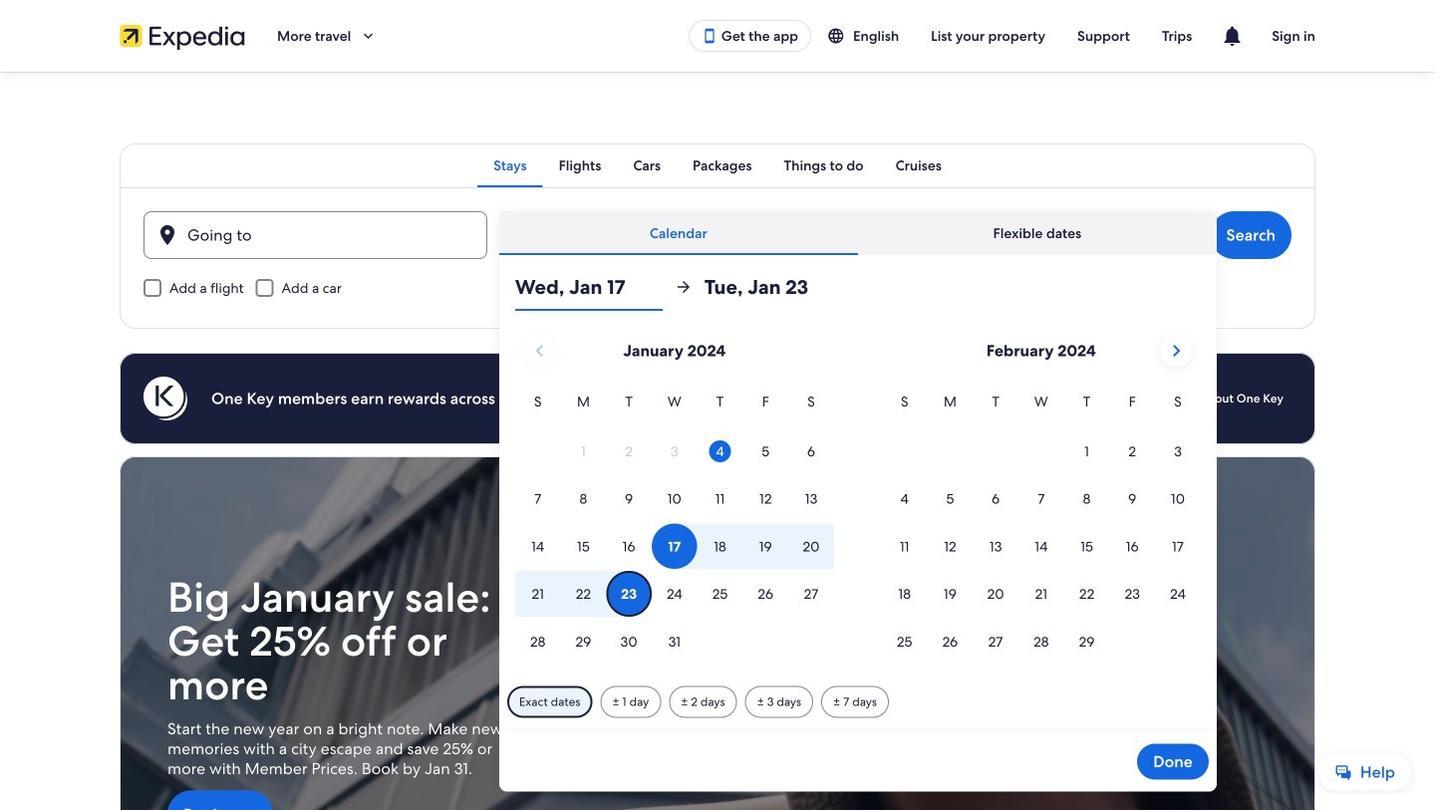 Task type: describe. For each thing, give the bounding box(es) containing it.
1 vertical spatial tab list
[[499, 211, 1217, 255]]

previous month image
[[528, 339, 552, 363]]

directional image
[[675, 278, 692, 296]]

expedia logo image
[[120, 22, 245, 50]]

download the app button image
[[701, 28, 717, 44]]

today element
[[709, 440, 731, 462]]

0 vertical spatial tab list
[[120, 144, 1316, 187]]

travel sale activities deals image
[[120, 456, 1316, 810]]



Task type: locate. For each thing, give the bounding box(es) containing it.
next month image
[[1164, 339, 1188, 363]]

january 2024 element
[[515, 391, 834, 666]]

february 2024 element
[[882, 391, 1201, 666]]

small image
[[827, 27, 853, 45]]

main content
[[0, 72, 1435, 810]]

application
[[515, 327, 1201, 666]]

tab list
[[120, 144, 1316, 187], [499, 211, 1217, 255]]

communication center icon image
[[1220, 24, 1244, 48]]

more travel image
[[359, 27, 377, 45]]



